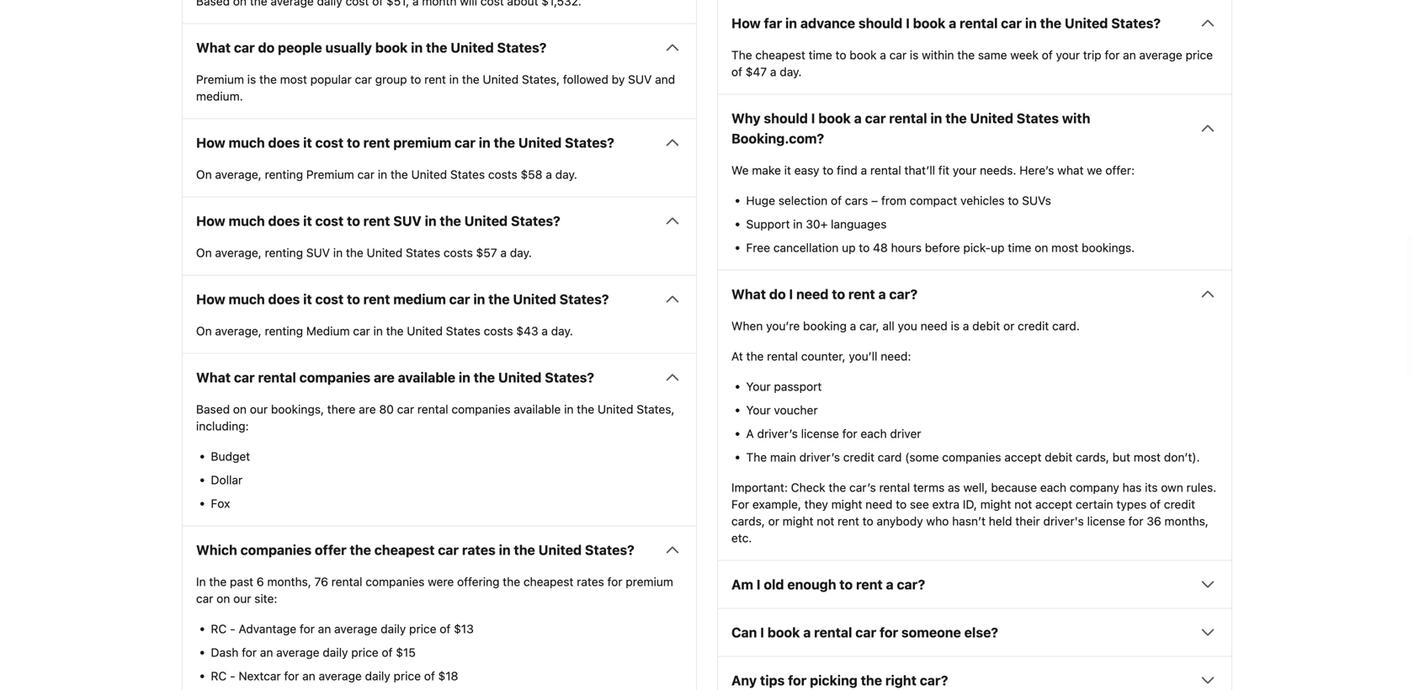 Task type: locate. For each thing, give the bounding box(es) containing it.
are inside "dropdown button"
[[374, 369, 395, 385]]

credit left 'card.'
[[1018, 319, 1049, 333]]

1 much from the top
[[229, 134, 265, 150]]

most inside premium is the most popular car group to rent in the united states, followed by suv and medium.
[[280, 72, 307, 86]]

up down vehicles
[[991, 241, 1005, 254]]

0 vertical spatial each
[[861, 427, 887, 440]]

1 horizontal spatial available
[[514, 402, 561, 416]]

but
[[1112, 450, 1131, 464]]

it for how much does it cost to rent premium car in the united states?
[[303, 134, 312, 150]]

a inside the 'can i book a rental car for someone else?' dropdown button
[[803, 624, 811, 640]]

0 horizontal spatial is
[[247, 72, 256, 86]]

costs left $43
[[484, 324, 513, 338]]

0 horizontal spatial driver's
[[757, 427, 798, 440]]

1 vertical spatial cheapest
[[374, 542, 435, 558]]

daily up $15
[[381, 622, 406, 636]]

in inside premium is the most popular car group to rent in the united states, followed by suv and medium.
[[449, 72, 459, 86]]

premium inside premium is the most popular car group to rent in the united states, followed by suv and medium.
[[196, 72, 244, 86]]

$43
[[516, 324, 538, 338]]

time inside the cheapest time to book a car is within the same week of your trip for an average price of $47 a day.
[[809, 48, 832, 62]]

rent down car's
[[838, 514, 859, 528]]

companies up well,
[[942, 450, 1001, 464]]

might down they
[[783, 514, 814, 528]]

a right $47
[[770, 65, 777, 79]]

to right group
[[410, 72, 421, 86]]

i left old
[[757, 576, 761, 592]]

of
[[1042, 48, 1053, 62], [731, 65, 742, 79], [831, 193, 842, 207], [1150, 497, 1161, 511], [440, 622, 451, 636], [382, 645, 393, 659], [424, 669, 435, 683]]

rental up "picking"
[[814, 624, 852, 640]]

1 horizontal spatial debit
[[1045, 450, 1073, 464]]

car inside what car rental companies are available in the united states? "dropdown button"
[[234, 369, 255, 385]]

offer:
[[1105, 163, 1135, 177]]

1 horizontal spatial your
[[1056, 48, 1080, 62]]

average, for how much does it cost to rent premium car in the united states?
[[215, 167, 262, 181]]

license down certain
[[1087, 514, 1125, 528]]

credit down own
[[1164, 497, 1195, 511]]

should right advance
[[858, 15, 903, 31]]

cheapest up $47
[[755, 48, 805, 62]]

0 vertical spatial license
[[801, 427, 839, 440]]

driver's
[[757, 427, 798, 440], [799, 450, 840, 464]]

1 vertical spatial premium
[[306, 167, 354, 181]]

0 vertical spatial cards,
[[1076, 450, 1109, 464]]

3 does from the top
[[268, 291, 300, 307]]

how much does it cost to rent medium car in the united states? button
[[196, 289, 683, 309]]

2 vertical spatial car?
[[920, 672, 948, 688]]

car? up someone
[[897, 576, 925, 592]]

any tips for picking the right car? button
[[731, 670, 1218, 690]]

1 vertical spatial should
[[764, 110, 808, 126]]

what up "medium."
[[196, 39, 231, 55]]

0 vertical spatial are
[[374, 369, 395, 385]]

2 horizontal spatial cheapest
[[755, 48, 805, 62]]

1 horizontal spatial should
[[858, 15, 903, 31]]

are left 80 on the left bottom of page
[[359, 402, 376, 416]]

pick-
[[963, 241, 991, 254]]

much for how much does it cost to rent medium car in the united states?
[[229, 291, 265, 307]]

1 horizontal spatial do
[[769, 286, 786, 302]]

extra
[[932, 497, 960, 511]]

daily down the rc - advantage for an average daily price of $13
[[365, 669, 390, 683]]

need inside important: check the car's rental terms as well, because each company has its own rules. for example, they might need to see extra id, might not accept certain types of credit cards, or might not rent to anybody who hasn't held their driver's license for 36 months, etc.
[[866, 497, 893, 511]]

we
[[1087, 163, 1102, 177]]

what car do people usually book in the united states?
[[196, 39, 547, 55]]

0 horizontal spatial should
[[764, 110, 808, 126]]

cheapest inside the cheapest time to book a car is within the same week of your trip for an average price of $47 a day.
[[755, 48, 805, 62]]

1 vertical spatial months,
[[267, 575, 311, 589]]

your up your voucher
[[746, 379, 771, 393]]

1 rc from the top
[[211, 622, 227, 636]]

available
[[398, 369, 455, 385], [514, 402, 561, 416]]

1 - from the top
[[230, 622, 235, 636]]

cost up medium
[[315, 291, 344, 307]]

1 horizontal spatial time
[[1008, 241, 1031, 254]]

should up booking.com?
[[764, 110, 808, 126]]

i inside why should i book a car rental in the united states with booking.com?
[[811, 110, 815, 126]]

available inside based on our bookings, there are 80 car rental companies available in the united states, including:
[[514, 402, 561, 416]]

0 horizontal spatial not
[[817, 514, 834, 528]]

1 horizontal spatial each
[[1040, 480, 1066, 494]]

1 vertical spatial each
[[1040, 480, 1066, 494]]

car? for am i old enough to rent a car?
[[897, 576, 925, 592]]

2 vertical spatial much
[[229, 291, 265, 307]]

0 horizontal spatial rates
[[462, 542, 496, 558]]

1 your from the top
[[746, 379, 771, 393]]

or down example,
[[768, 514, 779, 528]]

premium up how much does it cost to rent suv in the united states?
[[306, 167, 354, 181]]

driver
[[890, 427, 921, 440]]

has
[[1123, 480, 1142, 494]]

all
[[882, 319, 895, 333]]

renting for how much does it cost to rent premium car in the united states?
[[265, 167, 303, 181]]

1 vertical spatial average,
[[215, 246, 262, 259]]

0 vertical spatial need
[[796, 286, 829, 302]]

on for how much does it cost to rent medium car in the united states?
[[196, 324, 212, 338]]

united inside why should i book a car rental in the united states with booking.com?
[[970, 110, 1013, 126]]

car inside the cheapest time to book a car is within the same week of your trip for an average price of $47 a day.
[[889, 48, 907, 62]]

costs left $57 in the top of the page
[[444, 246, 473, 259]]

suv down on average, renting premium car in the united states costs $58 a day.
[[393, 213, 422, 229]]

1 average, from the top
[[215, 167, 262, 181]]

daily
[[381, 622, 406, 636], [323, 645, 348, 659], [365, 669, 390, 683]]

rc for rc - nextcar for an average daily price of $18
[[211, 669, 227, 683]]

how for how much does it cost to rent premium car in the united states?
[[196, 134, 225, 150]]

are up 80 on the left bottom of page
[[374, 369, 395, 385]]

a up find
[[854, 110, 862, 126]]

0 vertical spatial renting
[[265, 167, 303, 181]]

suv
[[628, 72, 652, 86], [393, 213, 422, 229], [306, 246, 330, 259]]

rental up bookings,
[[258, 369, 296, 385]]

how inside "dropdown button"
[[731, 15, 761, 31]]

nextcar
[[239, 669, 281, 683]]

easy
[[794, 163, 819, 177]]

card
[[878, 450, 902, 464]]

0 horizontal spatial most
[[280, 72, 307, 86]]

etc.
[[731, 531, 752, 545]]

0 vertical spatial driver's
[[757, 427, 798, 440]]

for inside "in the past 6 months, 76 rental companies were offering the cheapest rates for premium car on our site:"
[[607, 575, 622, 589]]

2 vertical spatial credit
[[1164, 497, 1195, 511]]

states? inside 'dropdown button'
[[585, 542, 634, 558]]

2 rc from the top
[[211, 669, 227, 683]]

our
[[250, 402, 268, 416], [233, 592, 251, 605]]

premium inside "in the past 6 months, 76 rental companies were offering the cheapest rates for premium car on our site:"
[[626, 575, 673, 589]]

rc
[[211, 622, 227, 636], [211, 669, 227, 683]]

0 vertical spatial do
[[258, 39, 275, 55]]

time down advance
[[809, 48, 832, 62]]

2 - from the top
[[230, 669, 235, 683]]

cheapest inside 'dropdown button'
[[374, 542, 435, 558]]

2 vertical spatial costs
[[484, 324, 513, 338]]

in inside why should i book a car rental in the united states with booking.com?
[[930, 110, 942, 126]]

free cancellation up to 48 hours before pick-up time on most bookings.
[[746, 241, 1135, 254]]

cheapest up "were" on the left of the page
[[374, 542, 435, 558]]

to down advance
[[836, 48, 846, 62]]

1 renting from the top
[[265, 167, 303, 181]]

cards, left but
[[1076, 450, 1109, 464]]

your left 'trip'
[[1056, 48, 1080, 62]]

enough
[[787, 576, 836, 592]]

1 cost from the top
[[315, 134, 344, 150]]

cheapest inside "in the past 6 months, 76 rental companies were offering the cheapest rates for premium car on our site:"
[[523, 575, 574, 589]]

cost up on average, renting suv in the united states costs $57 a day.
[[315, 213, 344, 229]]

might up held
[[980, 497, 1011, 511]]

credit up car's
[[843, 450, 875, 464]]

1 horizontal spatial is
[[910, 48, 919, 62]]

0 vertical spatial your
[[746, 379, 771, 393]]

which
[[196, 542, 237, 558]]

car inside the how much does it cost to rent medium car in the united states? dropdown button
[[449, 291, 470, 307]]

1 vertical spatial -
[[230, 669, 235, 683]]

book down advance
[[850, 48, 877, 62]]

1 vertical spatial are
[[359, 402, 376, 416]]

what
[[196, 39, 231, 55], [731, 286, 766, 302], [196, 369, 231, 385]]

states inside why should i book a car rental in the united states with booking.com?
[[1017, 110, 1059, 126]]

1 horizontal spatial on
[[233, 402, 247, 416]]

1 vertical spatial rates
[[577, 575, 604, 589]]

license
[[801, 427, 839, 440], [1087, 514, 1125, 528]]

1 vertical spatial costs
[[444, 246, 473, 259]]

to inside the cheapest time to book a car is within the same week of your trip for an average price of $47 a day.
[[836, 48, 846, 62]]

is left popular at the top of page
[[247, 72, 256, 86]]

their
[[1015, 514, 1040, 528]]

on down suvs
[[1035, 241, 1048, 254]]

find
[[837, 163, 858, 177]]

3 on from the top
[[196, 324, 212, 338]]

what do i need to rent a car? button
[[731, 284, 1218, 304]]

might down car's
[[831, 497, 862, 511]]

is left within
[[910, 48, 919, 62]]

0 vertical spatial on
[[196, 167, 212, 181]]

with
[[1062, 110, 1090, 126]]

3 average, from the top
[[215, 324, 262, 338]]

it down popular at the top of page
[[303, 134, 312, 150]]

car inside 'how much does it cost to rent premium car in the united states?' dropdown button
[[455, 134, 476, 150]]

2 vertical spatial does
[[268, 291, 300, 307]]

1 vertical spatial your
[[746, 403, 771, 417]]

2 horizontal spatial is
[[951, 319, 960, 333]]

advance
[[800, 15, 855, 31]]

to left suvs
[[1008, 193, 1019, 207]]

0 vertical spatial daily
[[381, 622, 406, 636]]

1 vertical spatial car?
[[897, 576, 925, 592]]

months, right 36
[[1165, 514, 1209, 528]]

held
[[989, 514, 1012, 528]]

the up $47
[[731, 48, 752, 62]]

support in 30+ languages
[[746, 217, 887, 231]]

1 does from the top
[[268, 134, 300, 150]]

are
[[374, 369, 395, 385], [359, 402, 376, 416]]

rent
[[424, 72, 446, 86], [363, 134, 390, 150], [363, 213, 390, 229], [848, 286, 875, 302], [363, 291, 390, 307], [838, 514, 859, 528], [856, 576, 883, 592]]

0 vertical spatial much
[[229, 134, 265, 150]]

a up the can i book a rental car for someone else?
[[886, 576, 894, 592]]

1 on from the top
[[196, 167, 212, 181]]

1 vertical spatial debit
[[1045, 450, 1073, 464]]

renting for how much does it cost to rent medium car in the united states?
[[265, 324, 303, 338]]

2 vertical spatial most
[[1134, 450, 1161, 464]]

2 horizontal spatial suv
[[628, 72, 652, 86]]

0 vertical spatial states,
[[522, 72, 560, 86]]

0 horizontal spatial up
[[842, 241, 856, 254]]

a inside the am i old enough to rent a car? 'dropdown button'
[[886, 576, 894, 592]]

week
[[1010, 48, 1039, 62]]

0 vertical spatial average,
[[215, 167, 262, 181]]

average, for how much does it cost to rent medium car in the united states?
[[215, 324, 262, 338]]

companies inside "in the past 6 months, 76 rental companies were offering the cheapest rates for premium car on our site:"
[[366, 575, 425, 589]]

0 vertical spatial cost
[[315, 134, 344, 150]]

car inside the 'can i book a rental car for someone else?' dropdown button
[[855, 624, 876, 640]]

not down they
[[817, 514, 834, 528]]

day. right $47
[[780, 65, 802, 79]]

voucher
[[774, 403, 818, 417]]

companies up 6
[[240, 542, 312, 558]]

states?
[[1111, 15, 1161, 31], [497, 39, 547, 55], [565, 134, 614, 150], [511, 213, 560, 229], [560, 291, 609, 307], [545, 369, 594, 385], [585, 542, 634, 558]]

0 vertical spatial premium
[[196, 72, 244, 86]]

price inside the cheapest time to book a car is within the same week of your trip for an average price of $47 a day.
[[1186, 48, 1213, 62]]

0 vertical spatial premium
[[393, 134, 451, 150]]

credit inside important: check the car's rental terms as well, because each company has its own rules. for example, they might need to see extra id, might not accept certain types of credit cards, or might not rent to anybody who hasn't held their driver's license for 36 months, etc.
[[1164, 497, 1195, 511]]

1 vertical spatial license
[[1087, 514, 1125, 528]]

2 horizontal spatial most
[[1134, 450, 1161, 464]]

does
[[268, 134, 300, 150], [268, 213, 300, 229], [268, 291, 300, 307]]

huge selection of cars – from compact vehicles to suvs
[[746, 193, 1051, 207]]

1 horizontal spatial suv
[[393, 213, 422, 229]]

1 up from the left
[[842, 241, 856, 254]]

2 vertical spatial daily
[[365, 669, 390, 683]]

0 vertical spatial car?
[[889, 286, 918, 302]]

states? inside "dropdown button"
[[1111, 15, 1161, 31]]

accept up driver's
[[1035, 497, 1072, 511]]

it up on average, renting suv in the united states costs $57 a day.
[[303, 213, 312, 229]]

2 does from the top
[[268, 213, 300, 229]]

much
[[229, 134, 265, 150], [229, 213, 265, 229], [229, 291, 265, 307]]

i up the cheapest time to book a car is within the same week of your trip for an average price of $47 a day.
[[906, 15, 910, 31]]

cards,
[[1076, 450, 1109, 464], [731, 514, 765, 528]]

1 vertical spatial renting
[[265, 246, 303, 259]]

languages
[[831, 217, 887, 231]]

1 vertical spatial on
[[233, 402, 247, 416]]

average inside the cheapest time to book a car is within the same week of your trip for an average price of $47 a day.
[[1139, 48, 1182, 62]]

30+
[[806, 217, 828, 231]]

2 horizontal spatial credit
[[1164, 497, 1195, 511]]

to right enough
[[839, 576, 853, 592]]

0 vertical spatial available
[[398, 369, 455, 385]]

2 your from the top
[[746, 403, 771, 417]]

you
[[898, 319, 917, 333]]

companies inside 'dropdown button'
[[240, 542, 312, 558]]

0 horizontal spatial states,
[[522, 72, 560, 86]]

2 vertical spatial average,
[[215, 324, 262, 338]]

rental up that'll
[[889, 110, 927, 126]]

1 horizontal spatial cards,
[[1076, 450, 1109, 464]]

medium
[[393, 291, 446, 307]]

rent up the can i book a rental car for someone else?
[[856, 576, 883, 592]]

the inside why should i book a car rental in the united states with booking.com?
[[945, 110, 967, 126]]

an right 'trip'
[[1123, 48, 1136, 62]]

$13
[[454, 622, 474, 636]]

1 vertical spatial available
[[514, 402, 561, 416]]

to up on average, renting suv in the united states costs $57 a day.
[[347, 213, 360, 229]]

0 horizontal spatial premium
[[393, 134, 451, 150]]

states left with
[[1017, 110, 1059, 126]]

3 renting from the top
[[265, 324, 303, 338]]

daily up rc - nextcar for an average daily price of $18 at the left
[[323, 645, 348, 659]]

car
[[1001, 15, 1022, 31], [234, 39, 255, 55], [889, 48, 907, 62], [355, 72, 372, 86], [865, 110, 886, 126], [455, 134, 476, 150], [357, 167, 375, 181], [449, 291, 470, 307], [353, 324, 370, 338], [234, 369, 255, 385], [397, 402, 414, 416], [438, 542, 459, 558], [196, 592, 213, 605], [855, 624, 876, 640]]

months, inside important: check the car's rental terms as well, because each company has its own rules. for example, they might need to see extra id, might not accept certain types of credit cards, or might not rent to anybody who hasn't held their driver's license for 36 months, etc.
[[1165, 514, 1209, 528]]

costs for medium
[[484, 324, 513, 338]]

how for how much does it cost to rent medium car in the united states?
[[196, 291, 225, 307]]

book up find
[[818, 110, 851, 126]]

1 vertical spatial premium
[[626, 575, 673, 589]]

states? inside "dropdown button"
[[545, 369, 594, 385]]

our inside "in the past 6 months, 76 rental companies were offering the cheapest rates for premium car on our site:"
[[233, 592, 251, 605]]

suv right by
[[628, 72, 652, 86]]

you're
[[766, 319, 800, 333]]

car? right right
[[920, 672, 948, 688]]

accept inside important: check the car's rental terms as well, because each company has its own rules. for example, they might need to see extra id, might not accept certain types of credit cards, or might not rent to anybody who hasn't held their driver's license for 36 months, etc.
[[1035, 497, 1072, 511]]

1 vertical spatial accept
[[1035, 497, 1072, 511]]

1 vertical spatial our
[[233, 592, 251, 605]]

2 cost from the top
[[315, 213, 344, 229]]

not up their
[[1014, 497, 1032, 511]]

companies
[[299, 369, 371, 385], [452, 402, 511, 416], [942, 450, 1001, 464], [240, 542, 312, 558], [366, 575, 425, 589]]

am i old enough to rent a car?
[[731, 576, 925, 592]]

each up driver's
[[1040, 480, 1066, 494]]

0 vertical spatial the
[[731, 48, 752, 62]]

as
[[948, 480, 960, 494]]

most
[[280, 72, 307, 86], [1051, 241, 1079, 254], [1134, 450, 1161, 464]]

we make it easy to find a rental that'll fit your needs. here's what we offer:
[[731, 163, 1135, 177]]

example,
[[752, 497, 801, 511]]

counter,
[[801, 349, 846, 363]]

united inside "dropdown button"
[[1065, 15, 1108, 31]]

your
[[746, 379, 771, 393], [746, 403, 771, 417]]

0 vertical spatial our
[[250, 402, 268, 416]]

dash
[[211, 645, 239, 659]]

car? up when you're booking a car, all you need is a debit or credit card.
[[889, 286, 918, 302]]

0 vertical spatial months,
[[1165, 514, 1209, 528]]

they
[[804, 497, 828, 511]]

2 vertical spatial on
[[217, 592, 230, 605]]

past
[[230, 575, 253, 589]]

of left $15
[[382, 645, 393, 659]]

what for what car do people usually book in the united states?
[[196, 39, 231, 55]]

companies down which companies offer the cheapest car rates  in the united states?
[[366, 575, 425, 589]]

average right 'trip'
[[1139, 48, 1182, 62]]

of left $47
[[731, 65, 742, 79]]

rates inside "in the past 6 months, 76 rental companies were offering the cheapest rates for premium car on our site:"
[[577, 575, 604, 589]]

it left easy
[[784, 163, 791, 177]]

1 vertical spatial not
[[817, 514, 834, 528]]

the inside the cheapest time to book a car is within the same week of your trip for an average price of $47 a day.
[[731, 48, 752, 62]]

0 vertical spatial should
[[858, 15, 903, 31]]

the inside important: check the car's rental terms as well, because each company has its own rules. for example, they might need to see extra id, might not accept certain types of credit cards, or might not rent to anybody who hasn't held their driver's license for 36 months, etc.
[[829, 480, 846, 494]]

car? inside 'dropdown button'
[[897, 576, 925, 592]]

it for how much does it cost to rent medium car in the united states?
[[303, 291, 312, 307]]

a driver's license for each driver
[[746, 427, 921, 440]]

2 up from the left
[[991, 241, 1005, 254]]

book up within
[[913, 15, 946, 31]]

day.
[[780, 65, 802, 79], [555, 167, 577, 181], [510, 246, 532, 259], [551, 324, 573, 338]]

rc for rc - advantage for an average daily price of $13
[[211, 622, 227, 636]]

and
[[655, 72, 675, 86]]

0 vertical spatial what
[[196, 39, 231, 55]]

our down past
[[233, 592, 251, 605]]

rental inside "dropdown button"
[[258, 369, 296, 385]]

months,
[[1165, 514, 1209, 528], [267, 575, 311, 589]]

renting for how much does it cost to rent suv in the united states?
[[265, 246, 303, 259]]

premium
[[196, 72, 244, 86], [306, 167, 354, 181]]

3 cost from the top
[[315, 291, 344, 307]]

day. inside the cheapest time to book a car is within the same week of your trip for an average price of $47 a day.
[[780, 65, 802, 79]]

2 average, from the top
[[215, 246, 262, 259]]

a
[[746, 427, 754, 440]]

certain
[[1076, 497, 1113, 511]]

months, inside "in the past 6 months, 76 rental companies were offering the cheapest rates for premium car on our site:"
[[267, 575, 311, 589]]

up
[[842, 241, 856, 254], [991, 241, 1005, 254]]

the inside "dropdown button"
[[474, 369, 495, 385]]

an
[[1123, 48, 1136, 62], [318, 622, 331, 636], [260, 645, 273, 659], [302, 669, 315, 683]]

a down enough
[[803, 624, 811, 640]]

1 vertical spatial credit
[[843, 450, 875, 464]]

cards, up etc.
[[731, 514, 765, 528]]

driver's down a driver's license for each driver
[[799, 450, 840, 464]]

0 vertical spatial most
[[280, 72, 307, 86]]

most right but
[[1134, 450, 1161, 464]]

in
[[196, 575, 206, 589]]

3 much from the top
[[229, 291, 265, 307]]

or down what do i need to rent a car? dropdown button
[[1003, 319, 1015, 333]]

1 horizontal spatial premium
[[626, 575, 673, 589]]

2 on from the top
[[196, 246, 212, 259]]

2 vertical spatial suv
[[306, 246, 330, 259]]

on inside "in the past 6 months, 76 rental companies were offering the cheapest rates for premium car on our site:"
[[217, 592, 230, 605]]

rental inside important: check the car's rental terms as well, because each company has its own rules. for example, they might need to see extra id, might not accept certain types of credit cards, or might not rent to anybody who hasn't held their driver's license for 36 months, etc.
[[879, 480, 910, 494]]

companies up there
[[299, 369, 371, 385]]

debit down what do i need to rent a car? dropdown button
[[972, 319, 1000, 333]]

0 vertical spatial time
[[809, 48, 832, 62]]

rent up on average, renting premium car in the united states costs $58 a day.
[[363, 134, 390, 150]]

what inside "dropdown button"
[[196, 369, 231, 385]]

rental down what car rental companies are available in the united states? "dropdown button"
[[417, 402, 448, 416]]

0 horizontal spatial available
[[398, 369, 455, 385]]

2 renting from the top
[[265, 246, 303, 259]]

2 much from the top
[[229, 213, 265, 229]]

2 vertical spatial cheapest
[[523, 575, 574, 589]]

do
[[258, 39, 275, 55], [769, 286, 786, 302]]

0 vertical spatial rc
[[211, 622, 227, 636]]

needs.
[[980, 163, 1016, 177]]

0 horizontal spatial suv
[[306, 246, 330, 259]]



Task type: describe. For each thing, give the bounding box(es) containing it.
the cheapest time to book a car is within the same week of your trip for an average price of $47 a day.
[[731, 48, 1213, 79]]

does for how much does it cost to rent suv in the united states?
[[268, 213, 300, 229]]

to inside 'dropdown button'
[[839, 576, 853, 592]]

its
[[1145, 480, 1158, 494]]

1 vertical spatial daily
[[323, 645, 348, 659]]

do inside what do i need to rent a car? dropdown button
[[769, 286, 786, 302]]

0 horizontal spatial license
[[801, 427, 839, 440]]

a right $57 in the top of the page
[[500, 246, 507, 259]]

license inside important: check the car's rental terms as well, because each company has its own rules. for example, they might need to see extra id, might not accept certain types of credit cards, or might not rent to anybody who hasn't held their driver's license for 36 months, etc.
[[1087, 514, 1125, 528]]

popular
[[310, 72, 352, 86]]

fox
[[211, 496, 230, 510]]

2 horizontal spatial might
[[980, 497, 1011, 511]]

fit
[[938, 163, 949, 177]]

make
[[752, 163, 781, 177]]

usually
[[325, 39, 372, 55]]

average down dash for an average daily price of $15
[[319, 669, 362, 683]]

a down what do i need to rent a car? dropdown button
[[963, 319, 969, 333]]

for inside important: check the car's rental terms as well, because each company has its own rules. for example, they might need to see extra id, might not accept certain types of credit cards, or might not rent to anybody who hasn't held their driver's license for 36 months, etc.
[[1128, 514, 1144, 528]]

does for how much does it cost to rent medium car in the united states?
[[268, 291, 300, 307]]

of left cars
[[831, 193, 842, 207]]

your for your passport
[[746, 379, 771, 393]]

that'll
[[904, 163, 935, 177]]

a inside why should i book a car rental in the united states with booking.com?
[[854, 110, 862, 126]]

i right the can
[[760, 624, 764, 640]]

suv inside dropdown button
[[393, 213, 422, 229]]

states down the how much does it cost to rent medium car in the united states? dropdown button
[[446, 324, 481, 338]]

or inside important: check the car's rental terms as well, because each company has its own rules. for example, they might need to see extra id, might not accept certain types of credit cards, or might not rent to anybody who hasn't held their driver's license for 36 months, etc.
[[768, 514, 779, 528]]

on for how much does it cost to rent premium car in the united states?
[[196, 167, 212, 181]]

premium is the most popular car group to rent in the united states, followed by suv and medium.
[[196, 72, 675, 103]]

important:
[[731, 480, 788, 494]]

on average, renting medium car in the united states costs $43 a day.
[[196, 324, 573, 338]]

0 horizontal spatial each
[[861, 427, 887, 440]]

group
[[375, 72, 407, 86]]

dollar
[[211, 473, 243, 487]]

book inside the cheapest time to book a car is within the same week of your trip for an average price of $47 a day.
[[850, 48, 877, 62]]

selection
[[778, 193, 828, 207]]

- for advantage
[[230, 622, 235, 636]]

need inside dropdown button
[[796, 286, 829, 302]]

$15
[[396, 645, 416, 659]]

should inside why should i book a car rental in the united states with booking.com?
[[764, 110, 808, 126]]

free
[[746, 241, 770, 254]]

2 vertical spatial is
[[951, 319, 960, 333]]

what car rental companies are available in the united states? button
[[196, 367, 683, 387]]

a left the car,
[[850, 319, 856, 333]]

hasn't
[[952, 514, 986, 528]]

car inside why should i book a car rental in the united states with booking.com?
[[865, 110, 886, 126]]

car inside premium is the most popular car group to rent in the united states, followed by suv and medium.
[[355, 72, 372, 86]]

booking.com?
[[731, 130, 824, 146]]

on for how much does it cost to rent suv in the united states?
[[196, 246, 212, 259]]

am i old enough to rent a car? button
[[731, 574, 1218, 595]]

1 horizontal spatial might
[[831, 497, 862, 511]]

car inside how far in advance should i book a rental car in the united states? "dropdown button"
[[1001, 15, 1022, 31]]

day. right $58
[[555, 167, 577, 181]]

rent up "on average, renting medium car in the united states costs $43 a day."
[[363, 291, 390, 307]]

any tips for picking the right car?
[[731, 672, 948, 688]]

in inside 'dropdown button'
[[499, 542, 511, 558]]

day. right $43
[[551, 324, 573, 338]]

1 vertical spatial time
[[1008, 241, 1031, 254]]

rental inside "in the past 6 months, 76 rental companies were offering the cheapest rates for premium car on our site:"
[[331, 575, 362, 589]]

people
[[278, 39, 322, 55]]

states, inside based on our bookings, there are 80 car rental companies available in the united states, including:
[[637, 402, 675, 416]]

how far in advance should i book a rental car in the united states? button
[[731, 13, 1218, 33]]

book right the can
[[767, 624, 800, 640]]

in inside based on our bookings, there are 80 car rental companies available in the united states, including:
[[564, 402, 574, 416]]

site:
[[254, 592, 277, 605]]

united inside premium is the most popular car group to rent in the united states, followed by suv and medium.
[[483, 72, 519, 86]]

at
[[731, 349, 743, 363]]

companies inside "dropdown button"
[[299, 369, 371, 385]]

1 vertical spatial driver's
[[799, 450, 840, 464]]

76
[[314, 575, 328, 589]]

car's
[[849, 480, 876, 494]]

cost for premium
[[315, 134, 344, 150]]

to up on average, renting premium car in the united states costs $58 a day.
[[347, 134, 360, 150]]

rates inside 'dropdown button'
[[462, 542, 496, 558]]

a inside what do i need to rent a car? dropdown button
[[878, 286, 886, 302]]

1 vertical spatial need
[[921, 319, 948, 333]]

cancellation
[[773, 241, 839, 254]]

should inside "dropdown button"
[[858, 15, 903, 31]]

each inside important: check the car's rental terms as well, because each company has its own rules. for example, they might need to see extra id, might not accept certain types of credit cards, or might not rent to anybody who hasn't held their driver's license for 36 months, etc.
[[1040, 480, 1066, 494]]

to left find
[[823, 163, 834, 177]]

support
[[746, 217, 790, 231]]

the for the cheapest time to book a car is within the same week of your trip for an average price of $47 a day.
[[731, 48, 752, 62]]

on average, renting premium car in the united states costs $58 a day.
[[196, 167, 577, 181]]

because
[[991, 480, 1037, 494]]

book inside "dropdown button"
[[913, 15, 946, 31]]

rent up the car,
[[848, 286, 875, 302]]

need:
[[881, 349, 911, 363]]

there
[[327, 402, 356, 416]]

daily for nextcar
[[365, 669, 390, 683]]

by
[[612, 72, 625, 86]]

i inside "dropdown button"
[[906, 15, 910, 31]]

most for free cancellation up to 48 hours before pick-up time on most bookings.
[[1051, 241, 1079, 254]]

1 vertical spatial your
[[953, 163, 977, 177]]

in the past 6 months, 76 rental companies were offering the cheapest rates for premium car on our site:
[[196, 575, 673, 605]]

booking
[[803, 319, 847, 333]]

hours
[[891, 241, 922, 254]]

passport
[[774, 379, 822, 393]]

for inside the cheapest time to book a car is within the same week of your trip for an average price of $47 a day.
[[1105, 48, 1120, 62]]

is inside premium is the most popular car group to rent in the united states, followed by suv and medium.
[[247, 72, 256, 86]]

car? for what do i need to rent a car?
[[889, 286, 918, 302]]

it for how much does it cost to rent suv in the united states?
[[303, 213, 312, 229]]

what for what do i need to rent a car?
[[731, 286, 766, 302]]

average, for how much does it cost to rent suv in the united states?
[[215, 246, 262, 259]]

rental inside based on our bookings, there are 80 car rental companies available in the united states, including:
[[417, 402, 448, 416]]

of left $18
[[424, 669, 435, 683]]

what car do people usually book in the united states? button
[[196, 37, 683, 57]]

our inside based on our bookings, there are 80 car rental companies available in the united states, including:
[[250, 402, 268, 416]]

the for the main driver's credit card (some companies accept debit cards, but most don't).
[[746, 450, 767, 464]]

own
[[1161, 480, 1183, 494]]

how much does it cost to rent premium car in the united states? button
[[196, 132, 683, 153]]

main
[[770, 450, 796, 464]]

from
[[881, 193, 907, 207]]

of left $13 on the bottom left
[[440, 622, 451, 636]]

book up group
[[375, 39, 408, 55]]

see
[[910, 497, 929, 511]]

average down the advantage
[[276, 645, 319, 659]]

is inside the cheapest time to book a car is within the same week of your trip for an average price of $47 a day.
[[910, 48, 919, 62]]

how much does it cost to rent suv in the united states? button
[[196, 211, 683, 231]]

united inside based on our bookings, there are 80 car rental companies available in the united states, including:
[[598, 402, 633, 416]]

cost for suv
[[315, 213, 344, 229]]

- for nextcar
[[230, 669, 235, 683]]

rent inside important: check the car's rental terms as well, because each company has its own rules. for example, they might need to see extra id, might not accept certain types of credit cards, or might not rent to anybody who hasn't held their driver's license for 36 months, etc.
[[838, 514, 859, 528]]

of right week
[[1042, 48, 1053, 62]]

rental down you're on the top
[[767, 349, 798, 363]]

which companies offer the cheapest car rates  in the united states? button
[[196, 540, 683, 560]]

the inside based on our bookings, there are 80 car rental companies available in the united states, including:
[[577, 402, 594, 416]]

company
[[1070, 480, 1119, 494]]

i up you're on the top
[[789, 286, 793, 302]]

does for how much does it cost to rent premium car in the united states?
[[268, 134, 300, 150]]

car inside which companies offer the cheapest car rates  in the united states? 'dropdown button'
[[438, 542, 459, 558]]

here's
[[1020, 163, 1054, 177]]

suv inside premium is the most popular car group to rent in the united states, followed by suv and medium.
[[628, 72, 652, 86]]

0 horizontal spatial might
[[783, 514, 814, 528]]

much for how much does it cost to rent suv in the united states?
[[229, 213, 265, 229]]

0 vertical spatial accept
[[1004, 450, 1042, 464]]

what for what car rental companies are available in the united states?
[[196, 369, 231, 385]]

are inside based on our bookings, there are 80 car rental companies available in the united states, including:
[[359, 402, 376, 416]]

vehicles
[[961, 193, 1005, 207]]

what
[[1057, 163, 1084, 177]]

an inside the cheapest time to book a car is within the same week of your trip for an average price of $47 a day.
[[1123, 48, 1136, 62]]

the inside "dropdown button"
[[1040, 15, 1062, 31]]

compact
[[910, 193, 957, 207]]

states, inside premium is the most popular car group to rent in the united states, followed by suv and medium.
[[522, 72, 560, 86]]

the inside the cheapest time to book a car is within the same week of your trip for an average price of $47 a day.
[[957, 48, 975, 62]]

car inside based on our bookings, there are 80 car rental companies available in the united states, including:
[[397, 402, 414, 416]]

on inside based on our bookings, there are 80 car rental companies available in the united states, including:
[[233, 402, 247, 416]]

day. right $57 in the top of the page
[[510, 246, 532, 259]]

available inside what car rental companies are available in the united states? "dropdown button"
[[398, 369, 455, 385]]

in inside "dropdown button"
[[459, 369, 470, 385]]

$57
[[476, 246, 497, 259]]

your inside the cheapest time to book a car is within the same week of your trip for an average price of $47 a day.
[[1056, 48, 1080, 62]]

any
[[731, 672, 757, 688]]

to up medium
[[347, 291, 360, 307]]

cards, inside important: check the car's rental terms as well, because each company has its own rules. for example, they might need to see extra id, might not accept certain types of credit cards, or might not rent to anybody who hasn't held their driver's license for 36 months, etc.
[[731, 514, 765, 528]]

rent up on average, renting suv in the united states costs $57 a day.
[[363, 213, 390, 229]]

to up anybody
[[896, 497, 907, 511]]

same
[[978, 48, 1007, 62]]

how for how far in advance should i book a rental car in the united states?
[[731, 15, 761, 31]]

premium inside dropdown button
[[393, 134, 451, 150]]

based
[[196, 402, 230, 416]]

states down the how much does it cost to rent suv in the united states? dropdown button
[[406, 246, 440, 259]]

how much does it cost to rent suv in the united states?
[[196, 213, 560, 229]]

am
[[731, 576, 753, 592]]

0 vertical spatial on
[[1035, 241, 1048, 254]]

based on our bookings, there are 80 car rental companies available in the united states, including:
[[196, 402, 675, 433]]

united inside 'dropdown button'
[[538, 542, 582, 558]]

the main driver's credit card (some companies accept debit cards, but most don't).
[[746, 450, 1200, 464]]

rental up from
[[870, 163, 901, 177]]

1 horizontal spatial premium
[[306, 167, 354, 181]]

including:
[[196, 419, 249, 433]]

states down 'how much does it cost to rent premium car in the united states?' dropdown button
[[450, 167, 485, 181]]

car inside what car do people usually book in the united states? dropdown button
[[234, 39, 255, 55]]

36
[[1147, 514, 1161, 528]]

a left within
[[880, 48, 886, 62]]

much for how much does it cost to rent premium car in the united states?
[[229, 134, 265, 150]]

united inside "dropdown button"
[[498, 369, 542, 385]]

0 horizontal spatial credit
[[843, 450, 875, 464]]

rent inside 'dropdown button'
[[856, 576, 883, 592]]

daily for advantage
[[381, 622, 406, 636]]

what car rental companies are available in the united states?
[[196, 369, 594, 385]]

car,
[[859, 319, 879, 333]]

medium
[[306, 324, 350, 338]]

i inside 'dropdown button'
[[757, 576, 761, 592]]

can i book a rental car for someone else? button
[[731, 622, 1218, 642]]

cars
[[845, 193, 868, 207]]

to up booking
[[832, 286, 845, 302]]

rental inside "dropdown button"
[[960, 15, 998, 31]]

most for the main driver's credit card (some companies accept debit cards, but most don't).
[[1134, 450, 1161, 464]]

an up dash for an average daily price of $15
[[318, 622, 331, 636]]

important: check the car's rental terms as well, because each company has its own rules. for example, they might need to see extra id, might not accept certain types of credit cards, or might not rent to anybody who hasn't held their driver's license for 36 months, etc.
[[731, 480, 1217, 545]]

costs for premium
[[488, 167, 517, 181]]

picking
[[810, 672, 858, 688]]

how much does it cost to rent medium car in the united states?
[[196, 291, 609, 307]]

car inside "in the past 6 months, 76 rental companies were offering the cheapest rates for premium car on our site:"
[[196, 592, 213, 605]]

a right $58
[[546, 167, 552, 181]]

companies inside based on our bookings, there are 80 car rental companies available in the united states, including:
[[452, 402, 511, 416]]

do inside what car do people usually book in the united states? dropdown button
[[258, 39, 275, 55]]

80
[[379, 402, 394, 416]]

average up dash for an average daily price of $15
[[334, 622, 377, 636]]

cost for medium
[[315, 291, 344, 307]]

to left 48
[[859, 241, 870, 254]]

well,
[[963, 480, 988, 494]]

how for how much does it cost to rent suv in the united states?
[[196, 213, 225, 229]]

within
[[922, 48, 954, 62]]

bookings.
[[1082, 241, 1135, 254]]

of inside important: check the car's rental terms as well, because each company has its own rules. for example, they might need to see extra id, might not accept certain types of credit cards, or might not rent to anybody who hasn't held their driver's license for 36 months, etc.
[[1150, 497, 1161, 511]]

don't).
[[1164, 450, 1200, 464]]

rent inside premium is the most popular car group to rent in the united states, followed by suv and medium.
[[424, 72, 446, 86]]

check
[[791, 480, 825, 494]]

to inside premium is the most popular car group to rent in the united states, followed by suv and medium.
[[410, 72, 421, 86]]

a inside how far in advance should i book a rental car in the united states? "dropdown button"
[[949, 15, 956, 31]]

to left anybody
[[863, 514, 873, 528]]

your for your voucher
[[746, 403, 771, 417]]

6
[[257, 575, 264, 589]]

a right $43
[[541, 324, 548, 338]]

an down dash for an average daily price of $15
[[302, 669, 315, 683]]

0 vertical spatial or
[[1003, 319, 1015, 333]]

0 vertical spatial credit
[[1018, 319, 1049, 333]]

book inside why should i book a car rental in the united states with booking.com?
[[818, 110, 851, 126]]

when you're booking a car, all you need is a debit or credit card.
[[731, 319, 1080, 333]]

0 vertical spatial not
[[1014, 497, 1032, 511]]

0 vertical spatial debit
[[972, 319, 1000, 333]]

a right find
[[861, 163, 867, 177]]

(some
[[905, 450, 939, 464]]

an down the advantage
[[260, 645, 273, 659]]

your voucher
[[746, 403, 818, 417]]

for
[[731, 497, 749, 511]]



Task type: vqa. For each thing, say whether or not it's contained in the screenshot.
Spa? to the right
no



